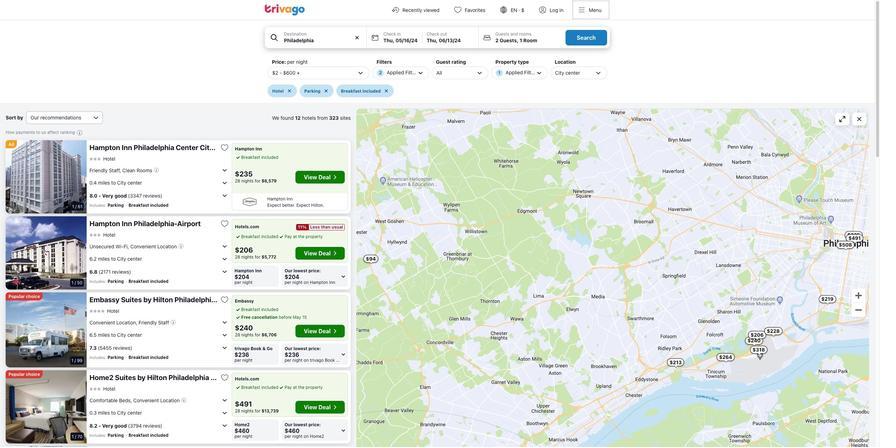 Task type: describe. For each thing, give the bounding box(es) containing it.
home2 suites by hilton philadelphia convention center, (philadelphia, usa) image
[[6, 370, 87, 443]]

2 hampton inn philadelphia center city-convention center, (philadelphia, usa) image from the top
[[6, 446, 87, 447]]

1 hampton inn philadelphia center city-convention center, (philadelphia, usa) image from the top
[[6, 140, 87, 213]]

clear image
[[354, 35, 360, 41]]

Where to? search field
[[284, 37, 362, 44]]

hampton inn philadelphia-airport, (philadelphia, usa) image
[[6, 216, 87, 290]]



Task type: locate. For each thing, give the bounding box(es) containing it.
0 vertical spatial hampton inn philadelphia center city-convention center, (philadelphia, usa) image
[[6, 140, 87, 213]]

embassy suites by hilton philadelphia airport, (philadelphia, usa) image
[[6, 292, 87, 367]]

1 vertical spatial hampton inn philadelphia center city-convention center, (philadelphia, usa) image
[[6, 446, 87, 447]]

hampton inn philadelphia center city-convention center, (philadelphia, usa) image
[[6, 140, 87, 213], [6, 446, 87, 447]]

map region
[[356, 108, 869, 447]]

trivago logo image
[[265, 4, 305, 15]]

hampton inn image
[[235, 197, 265, 207]]

None field
[[265, 27, 366, 48]]



Task type: vqa. For each thing, say whether or not it's contained in the screenshot.
field
yes



